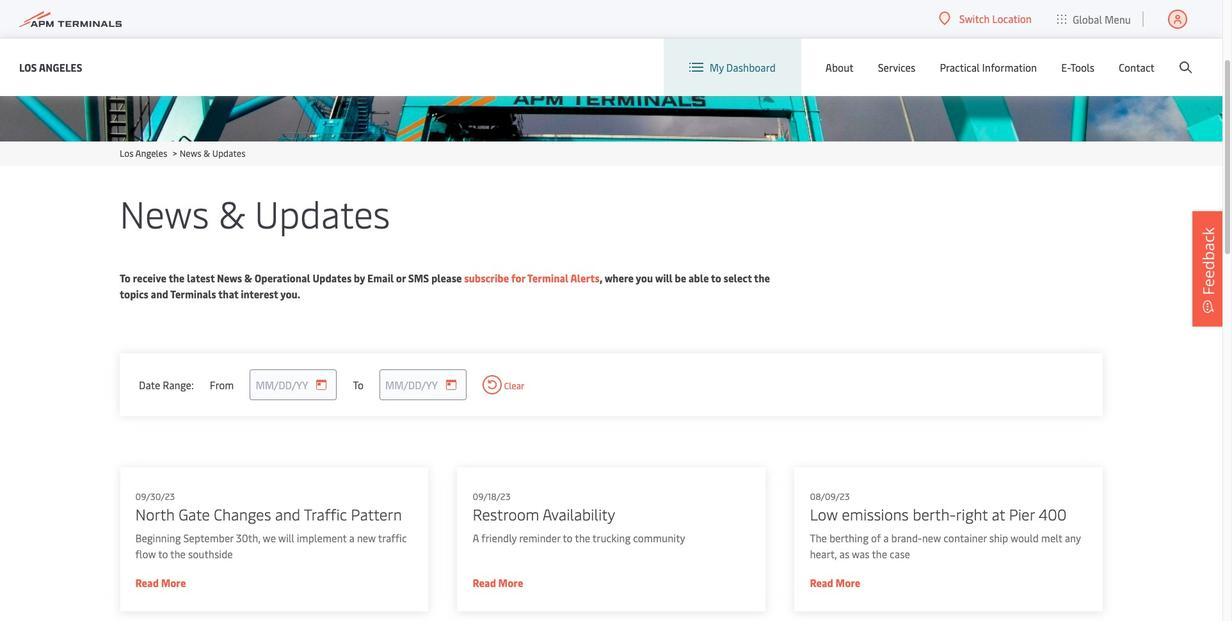 Task type: vqa. For each thing, say whether or not it's contained in the screenshot.


Task type: locate. For each thing, give the bounding box(es) containing it.
to for to receive the latest news & operational updates by email or sms please subscribe for terminal alerts
[[120, 271, 131, 285]]

read for low
[[810, 576, 833, 590]]

more down "as"
[[836, 576, 860, 590]]

and inside , where you will be able to select the topics and terminals that interest you.
[[151, 287, 168, 301]]

1 horizontal spatial to
[[563, 531, 572, 545]]

the
[[169, 271, 185, 285], [754, 271, 770, 285], [575, 531, 590, 545], [170, 547, 185, 561], [872, 547, 887, 561]]

trucking
[[592, 531, 631, 545]]

new down berth-
[[922, 531, 941, 545]]

to inside "09/18/23 restroom availability a friendly reminder to the trucking community"
[[563, 531, 572, 545]]

read
[[135, 576, 158, 590], [472, 576, 496, 590], [810, 576, 833, 590]]

more down beginning
[[161, 576, 186, 590]]

you
[[636, 271, 653, 285]]

a
[[472, 531, 479, 545]]

we
[[263, 531, 276, 545]]

to inside the 09/30/23 north gate changes and traffic pattern beginning september 30th, we will implement a new traffic flow to the southside
[[158, 547, 168, 561]]

angeles
[[39, 60, 82, 74], [135, 147, 167, 159]]

1 horizontal spatial los angeles link
[[120, 147, 167, 159]]

1 vertical spatial los angeles link
[[120, 147, 167, 159]]

read more for restroom
[[472, 576, 523, 590]]

berthing
[[829, 531, 869, 545]]

0 horizontal spatial new
[[357, 531, 376, 545]]

will left be
[[655, 271, 673, 285]]

berth-
[[913, 504, 956, 524]]

read more down friendly
[[472, 576, 523, 590]]

the down beginning
[[170, 547, 185, 561]]

the down of
[[872, 547, 887, 561]]

will inside , where you will be able to select the topics and terminals that interest you.
[[655, 271, 673, 285]]

2 vertical spatial updates
[[313, 271, 352, 285]]

sms
[[408, 271, 429, 285]]

read more down "as"
[[810, 576, 860, 590]]

2 horizontal spatial read more
[[810, 576, 860, 590]]

,
[[600, 271, 603, 285]]

1 horizontal spatial to
[[353, 377, 364, 391]]

1 horizontal spatial angeles
[[135, 147, 167, 159]]

0 vertical spatial angeles
[[39, 60, 82, 74]]

to down beginning
[[158, 547, 168, 561]]

global menu button
[[1045, 0, 1144, 38]]

0 horizontal spatial angeles
[[39, 60, 82, 74]]

angeles for los angeles
[[39, 60, 82, 74]]

that
[[218, 287, 239, 301]]

services
[[878, 60, 916, 74]]

will
[[655, 271, 673, 285], [278, 531, 294, 545]]

1 horizontal spatial more
[[498, 576, 523, 590]]

to for you
[[711, 271, 722, 285]]

switch
[[960, 12, 990, 26]]

to down 'availability'
[[563, 531, 572, 545]]

los for los angeles
[[19, 60, 37, 74]]

will inside the 09/30/23 north gate changes and traffic pattern beginning september 30th, we will implement a new traffic flow to the southside
[[278, 531, 294, 545]]

the inside 08/09/23 low emissions berth-right at pier 400 the berthing of a brand-new container ship would melt any heart, as was the case
[[872, 547, 887, 561]]

case
[[890, 547, 910, 561]]

0 horizontal spatial will
[[278, 531, 294, 545]]

to right able in the top right of the page
[[711, 271, 722, 285]]

more for restroom
[[498, 576, 523, 590]]

at
[[992, 504, 1005, 524]]

0 horizontal spatial read
[[135, 576, 158, 590]]

pier
[[1009, 504, 1035, 524]]

2 horizontal spatial to
[[711, 271, 722, 285]]

implement
[[297, 531, 346, 545]]

flow
[[135, 547, 156, 561]]

and up we
[[275, 504, 300, 524]]

0 horizontal spatial read more
[[135, 576, 186, 590]]

to
[[120, 271, 131, 285], [353, 377, 364, 391]]

a
[[349, 531, 354, 545], [883, 531, 889, 545]]

0 horizontal spatial to
[[158, 547, 168, 561]]

1 a from the left
[[349, 531, 354, 545]]

0 vertical spatial los angeles link
[[19, 59, 82, 75]]

2 vertical spatial to
[[158, 547, 168, 561]]

a right implement
[[349, 531, 354, 545]]

1 horizontal spatial will
[[655, 271, 673, 285]]

0 vertical spatial to
[[120, 271, 131, 285]]

the inside "09/18/23 restroom availability a friendly reminder to the trucking community"
[[575, 531, 590, 545]]

2 horizontal spatial read
[[810, 576, 833, 590]]

news down '>'
[[120, 188, 209, 238]]

restroom
[[472, 504, 539, 524]]

0 vertical spatial and
[[151, 287, 168, 301]]

new
[[357, 531, 376, 545], [922, 531, 941, 545]]

to receive the latest news & operational updates by email or sms please subscribe for terminal alerts
[[120, 271, 600, 285]]

changes
[[213, 504, 271, 524]]

0 vertical spatial will
[[655, 271, 673, 285]]

my dashboard button
[[689, 38, 776, 96]]

0 vertical spatial updates
[[212, 147, 246, 159]]

1 horizontal spatial read more
[[472, 576, 523, 590]]

read down a on the bottom left of the page
[[472, 576, 496, 590]]

0 vertical spatial to
[[711, 271, 722, 285]]

e-tools
[[1062, 60, 1095, 74]]

2 read more from the left
[[472, 576, 523, 590]]

3 more from the left
[[836, 576, 860, 590]]

1 vertical spatial and
[[275, 504, 300, 524]]

global
[[1073, 12, 1103, 26]]

1 vertical spatial to
[[563, 531, 572, 545]]

switch location button
[[939, 12, 1032, 26]]

0 vertical spatial los
[[19, 60, 37, 74]]

2 more from the left
[[498, 576, 523, 590]]

1 more from the left
[[161, 576, 186, 590]]

north
[[135, 504, 174, 524]]

1 read from the left
[[135, 576, 158, 590]]

emissions
[[842, 504, 909, 524]]

0 horizontal spatial los
[[19, 60, 37, 74]]

would
[[1011, 531, 1039, 545]]

pattern
[[351, 504, 402, 524]]

the down 'availability'
[[575, 531, 590, 545]]

switch location
[[960, 12, 1032, 26]]

1 vertical spatial will
[[278, 531, 294, 545]]

0 vertical spatial &
[[204, 147, 210, 159]]

gate
[[178, 504, 210, 524]]

1 horizontal spatial read
[[472, 576, 496, 590]]

more for north
[[161, 576, 186, 590]]

3 read more from the left
[[810, 576, 860, 590]]

new down pattern
[[357, 531, 376, 545]]

read down flow
[[135, 576, 158, 590]]

2 new from the left
[[922, 531, 941, 545]]

2 read from the left
[[472, 576, 496, 590]]

a right of
[[883, 531, 889, 545]]

traffic
[[378, 531, 407, 545]]

news right '>'
[[180, 147, 201, 159]]

ship
[[989, 531, 1008, 545]]

news
[[180, 147, 201, 159], [120, 188, 209, 238], [217, 271, 242, 285]]

by
[[354, 271, 365, 285]]

read down "heart,"
[[810, 576, 833, 590]]

was
[[852, 547, 870, 561]]

practical
[[940, 60, 980, 74]]

terminal
[[527, 271, 569, 285]]

as
[[839, 547, 849, 561]]

the up terminals
[[169, 271, 185, 285]]

2 horizontal spatial more
[[836, 576, 860, 590]]

1 horizontal spatial a
[[883, 531, 889, 545]]

1 new from the left
[[357, 531, 376, 545]]

a inside 08/09/23 low emissions berth-right at pier 400 the berthing of a brand-new container ship would melt any heart, as was the case
[[883, 531, 889, 545]]

read for restroom
[[472, 576, 496, 590]]

0 horizontal spatial a
[[349, 531, 354, 545]]

3 read from the left
[[810, 576, 833, 590]]

where
[[605, 271, 634, 285]]

able
[[689, 271, 709, 285]]

read more down flow
[[135, 576, 186, 590]]

brand-
[[891, 531, 922, 545]]

to inside , where you will be able to select the topics and terminals that interest you.
[[711, 271, 722, 285]]

0 horizontal spatial more
[[161, 576, 186, 590]]

subscribe
[[464, 271, 509, 285]]

To text field
[[380, 369, 467, 400]]

1 horizontal spatial and
[[275, 504, 300, 524]]

&
[[204, 147, 210, 159], [219, 188, 245, 238], [244, 271, 252, 285]]

los angeles link
[[19, 59, 82, 75], [120, 147, 167, 159]]

news up that
[[217, 271, 242, 285]]

and down receive
[[151, 287, 168, 301]]

1 horizontal spatial new
[[922, 531, 941, 545]]

0 horizontal spatial and
[[151, 287, 168, 301]]

select
[[724, 271, 752, 285]]

09/30/23 north gate changes and traffic pattern beginning september 30th, we will implement a new traffic flow to the southside
[[135, 490, 407, 561]]

1 horizontal spatial los
[[120, 147, 134, 159]]

los angeles > news & updates
[[120, 147, 246, 159]]

more down friendly
[[498, 576, 523, 590]]

1 read more from the left
[[135, 576, 186, 590]]

reminder
[[519, 531, 560, 545]]

1 vertical spatial angeles
[[135, 147, 167, 159]]

heart,
[[810, 547, 837, 561]]

the right select
[[754, 271, 770, 285]]

terminals
[[170, 287, 216, 301]]

september
[[183, 531, 233, 545]]

30th,
[[236, 531, 260, 545]]

will right we
[[278, 531, 294, 545]]

1 vertical spatial los
[[120, 147, 134, 159]]

my dashboard
[[710, 60, 776, 74]]

new inside 08/09/23 low emissions berth-right at pier 400 the berthing of a brand-new container ship would melt any heart, as was the case
[[922, 531, 941, 545]]

0 horizontal spatial to
[[120, 271, 131, 285]]

subscribe for terminal alerts link
[[464, 271, 600, 285]]

and
[[151, 287, 168, 301], [275, 504, 300, 524]]

1 vertical spatial &
[[219, 188, 245, 238]]

feedback
[[1198, 227, 1219, 295]]

be
[[675, 271, 686, 285]]

email
[[367, 271, 394, 285]]

1 vertical spatial to
[[353, 377, 364, 391]]

2 a from the left
[[883, 531, 889, 545]]



Task type: describe. For each thing, give the bounding box(es) containing it.
to for availability
[[563, 531, 572, 545]]

receive
[[133, 271, 167, 285]]

2 vertical spatial news
[[217, 271, 242, 285]]

container
[[944, 531, 987, 545]]

for
[[511, 271, 525, 285]]

of
[[871, 531, 881, 545]]

friendly
[[481, 531, 517, 545]]

about
[[826, 60, 854, 74]]

angeles for los angeles > news & updates
[[135, 147, 167, 159]]

or
[[396, 271, 406, 285]]

e-
[[1062, 60, 1071, 74]]

date range:
[[139, 377, 194, 391]]

my
[[710, 60, 724, 74]]

topics
[[120, 287, 149, 301]]

from
[[210, 377, 234, 391]]

any
[[1065, 531, 1081, 545]]

read more for north
[[135, 576, 186, 590]]

menu
[[1105, 12, 1131, 26]]

los for los angeles > news & updates
[[120, 147, 134, 159]]

1 vertical spatial news
[[120, 188, 209, 238]]

contact button
[[1119, 38, 1155, 96]]

right
[[956, 504, 988, 524]]

the inside , where you will be able to select the topics and terminals that interest you.
[[754, 271, 770, 285]]

contact
[[1119, 60, 1155, 74]]

practical information button
[[940, 38, 1037, 96]]

latest
[[187, 271, 215, 285]]

you.
[[280, 287, 300, 301]]

low
[[810, 504, 838, 524]]

08/09/23
[[810, 490, 850, 503]]

09/18/23 restroom availability a friendly reminder to the trucking community
[[472, 490, 685, 545]]

dashboard
[[727, 60, 776, 74]]

e-tools button
[[1062, 38, 1095, 96]]

From text field
[[250, 369, 337, 400]]

news & updates
[[120, 188, 390, 238]]

and inside the 09/30/23 north gate changes and traffic pattern beginning september 30th, we will implement a new traffic flow to the southside
[[275, 504, 300, 524]]

1 vertical spatial updates
[[255, 188, 390, 238]]

global menu
[[1073, 12, 1131, 26]]

to for to
[[353, 377, 364, 391]]

clear button
[[483, 375, 525, 394]]

>
[[173, 147, 177, 159]]

services button
[[878, 38, 916, 96]]

alerts
[[571, 271, 600, 285]]

09/30/23
[[135, 490, 175, 503]]

melt
[[1041, 531, 1062, 545]]

read for north
[[135, 576, 158, 590]]

date
[[139, 377, 160, 391]]

more for low
[[836, 576, 860, 590]]

please
[[431, 271, 462, 285]]

400
[[1039, 504, 1067, 524]]

southside
[[188, 547, 233, 561]]

availability
[[542, 504, 615, 524]]

interest
[[241, 287, 278, 301]]

about button
[[826, 38, 854, 96]]

the
[[810, 531, 827, 545]]

location
[[992, 12, 1032, 26]]

0 vertical spatial news
[[180, 147, 201, 159]]

read more for low
[[810, 576, 860, 590]]

practical information
[[940, 60, 1037, 74]]

operational
[[255, 271, 310, 285]]

traffic
[[304, 504, 347, 524]]

, where you will be able to select the topics and terminals that interest you.
[[120, 271, 770, 301]]

new inside the 09/30/23 north gate changes and traffic pattern beginning september 30th, we will implement a new traffic flow to the southside
[[357, 531, 376, 545]]

los angeles
[[19, 60, 82, 74]]

a inside the 09/30/23 north gate changes and traffic pattern beginning september 30th, we will implement a new traffic flow to the southside
[[349, 531, 354, 545]]

clear
[[502, 380, 525, 392]]

2 vertical spatial &
[[244, 271, 252, 285]]

feedback button
[[1193, 211, 1225, 327]]

range:
[[163, 377, 194, 391]]

08/09/23 low emissions berth-right at pier 400 the berthing of a brand-new container ship would melt any heart, as was the case
[[810, 490, 1081, 561]]

09/18/23
[[472, 490, 510, 503]]

community
[[633, 531, 685, 545]]

0 horizontal spatial los angeles link
[[19, 59, 82, 75]]

beginning
[[135, 531, 181, 545]]

tools
[[1071, 60, 1095, 74]]

the inside the 09/30/23 north gate changes and traffic pattern beginning september 30th, we will implement a new traffic flow to the southside
[[170, 547, 185, 561]]

information
[[982, 60, 1037, 74]]

article listing 2 image
[[0, 0, 1223, 141]]



